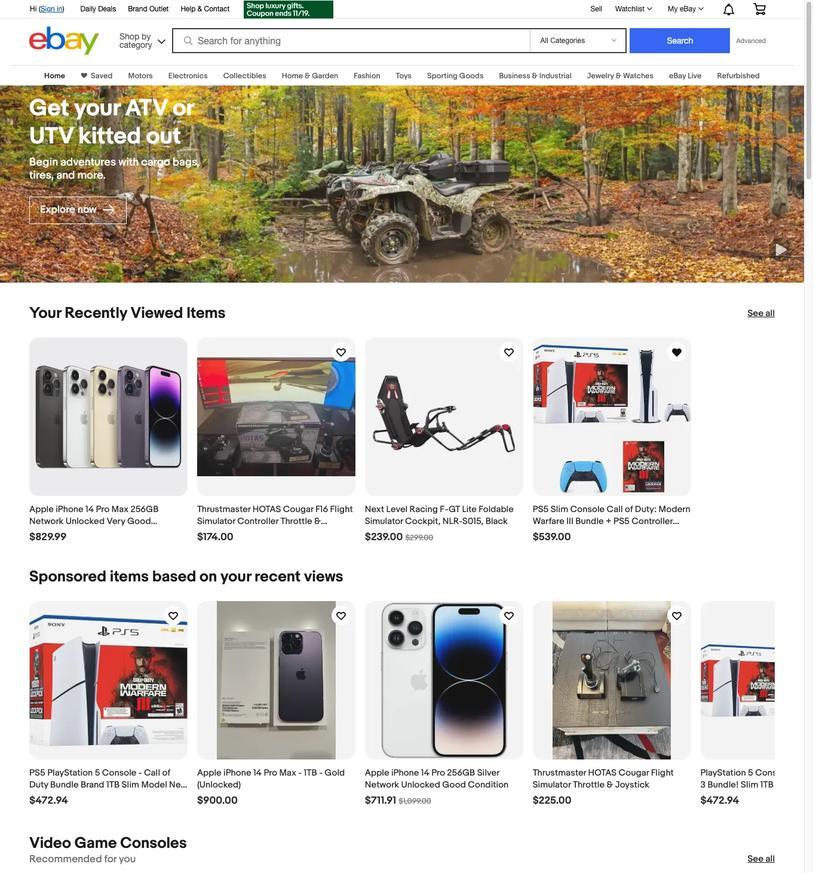 Task type: locate. For each thing, give the bounding box(es) containing it.
1 see from the top
[[748, 308, 764, 319]]

0 vertical spatial see all
[[748, 308, 776, 319]]

0 horizontal spatial slim
[[122, 780, 139, 791]]

$239.00
[[365, 532, 403, 544]]

0 vertical spatial throttle
[[281, 516, 313, 527]]

business & industrial link
[[500, 71, 572, 81]]

0 horizontal spatial brand
[[81, 780, 104, 791]]

brand inside ps5 playstation 5 console - call of duty bundle brand 1tb slim model new sealed
[[81, 780, 104, 791]]

ps5 inside ps5 playstation 5 console - call of duty bundle brand 1tb slim model new sealed
[[29, 768, 45, 779]]

1 home from the left
[[44, 71, 65, 81]]

toys
[[396, 71, 412, 81]]

now
[[78, 204, 97, 216]]

2 vertical spatial ps5
[[29, 768, 45, 779]]

simulator up $174.00
[[197, 516, 236, 527]]

0 vertical spatial of
[[626, 504, 634, 515]]

1tb
[[304, 768, 317, 779], [106, 780, 120, 791]]

0 vertical spatial see
[[748, 308, 764, 319]]

condition down silver
[[468, 780, 509, 791]]

brand left outlet
[[128, 5, 147, 13]]

0 horizontal spatial your
[[74, 94, 120, 123]]

controller
[[238, 516, 279, 527], [632, 516, 673, 527]]

1 vertical spatial thrustmaster
[[533, 768, 587, 779]]

(unlocked)
[[197, 780, 241, 791]]

1 horizontal spatial good
[[443, 780, 466, 791]]

motors
[[128, 71, 153, 81]]

condition inside apple iphone 14 pro 256gb silver network unlocked good condition $711.91 $1,099.00
[[468, 780, 509, 791]]

hotas inside thrustmaster hotas cougar flight simulator throttle & joystick $225.00
[[589, 768, 617, 779]]

and
[[57, 169, 75, 182]]

1tb inside apple iphone 14 pro max - 1tb - gold (unlocked) $900.00
[[304, 768, 317, 779]]

shop by category banner
[[23, 0, 776, 58]]

2 horizontal spatial iphone
[[392, 768, 420, 779]]

1 vertical spatial unlocked
[[402, 780, 441, 791]]

iphone
[[56, 504, 84, 515], [224, 768, 252, 779], [392, 768, 420, 779]]

hotas
[[253, 504, 281, 515], [589, 768, 617, 779]]

bundle up 'sealed'
[[50, 780, 79, 791]]

1 horizontal spatial network
[[365, 780, 400, 791]]

home
[[44, 71, 65, 81], [282, 71, 303, 81]]

controller up the recent
[[238, 516, 279, 527]]

apple inside apple iphone 14 pro 256gb silver network unlocked good condition $711.91 $1,099.00
[[365, 768, 390, 779]]

deals
[[98, 5, 116, 13]]

apple inside apple iphone 14 pro max 256gb network unlocked very good condition
[[29, 504, 54, 515]]

0 horizontal spatial controller
[[238, 516, 279, 527]]

0 horizontal spatial max
[[112, 504, 129, 515]]

ps5 right +
[[614, 516, 630, 527]]

1 vertical spatial call
[[144, 768, 160, 779]]

14
[[86, 504, 94, 515], [254, 768, 262, 779], [422, 768, 430, 779]]

0 horizontal spatial console
[[102, 768, 137, 779]]

ps5 up warfare
[[533, 504, 549, 515]]

call up +
[[607, 504, 624, 515]]

apple up (unlocked)
[[197, 768, 222, 779]]

$472.94 text field for ps5 playstation 5 console - call of duty bundle brand 1tb slim model new sealed
[[29, 795, 68, 808]]

0 horizontal spatial ps5
[[29, 768, 45, 779]]

1 horizontal spatial pro
[[264, 768, 278, 779]]

0 horizontal spatial condition
[[29, 528, 70, 539]]

simulator inside thrustmaster hotas cougar flight simulator throttle & joystick $225.00
[[533, 780, 571, 791]]

iphone inside apple iphone 14 pro max 256gb network unlocked very good condition
[[56, 504, 84, 515]]

0 horizontal spatial cougar
[[283, 504, 314, 515]]

thrustmaster up $174.00
[[197, 504, 251, 515]]

0 vertical spatial 256gb
[[131, 504, 159, 515]]

1 horizontal spatial $472.94 text field
[[701, 795, 740, 808]]

watches
[[624, 71, 654, 81]]

0 vertical spatial ps5
[[533, 504, 549, 515]]

0 horizontal spatial apple
[[29, 504, 54, 515]]

controller down duty:
[[632, 516, 673, 527]]

$174.00
[[197, 532, 234, 544]]

0 vertical spatial call
[[607, 504, 624, 515]]

daily
[[80, 5, 96, 13]]

1 vertical spatial brand
[[81, 780, 104, 791]]

your down saved link
[[74, 94, 120, 123]]

hotas inside thrustmaster hotas cougar f16 flight simulator controller throttle & joystick
[[253, 504, 281, 515]]

help & contact link
[[181, 3, 230, 16]]

ebay left 'live'
[[670, 71, 687, 81]]

1 horizontal spatial $472.94
[[701, 795, 740, 807]]

good inside apple iphone 14 pro max 256gb network unlocked very good condition
[[127, 516, 151, 527]]

1 vertical spatial joystick
[[616, 780, 650, 791]]

(
[[39, 5, 41, 13]]

max left the gold
[[280, 768, 297, 779]]

$1,099.00
[[399, 797, 432, 807]]

1 horizontal spatial simulator
[[365, 516, 404, 527]]

1 vertical spatial slim
[[122, 780, 139, 791]]

fashion link
[[354, 71, 381, 81]]

your shopping cart image
[[754, 3, 767, 15]]

max for condition
[[112, 504, 129, 515]]

1 see all link from the top
[[748, 308, 776, 320]]

iphone up (unlocked)
[[224, 768, 252, 779]]

cougar inside thrustmaster hotas cougar f16 flight simulator controller throttle & joystick
[[283, 504, 314, 515]]

simulator down the next
[[365, 516, 404, 527]]

apple inside apple iphone 14 pro max - 1tb - gold (unlocked) $900.00
[[197, 768, 222, 779]]

1 horizontal spatial cougar
[[619, 768, 650, 779]]

1 vertical spatial see all link
[[748, 854, 776, 866]]

1 horizontal spatial of
[[626, 504, 634, 515]]

0 horizontal spatial $472.94 text field
[[29, 795, 68, 808]]

1 horizontal spatial condition
[[468, 780, 509, 791]]

thrustmaster for &
[[197, 504, 251, 515]]

14 inside apple iphone 14 pro 256gb silver network unlocked good condition $711.91 $1,099.00
[[422, 768, 430, 779]]

0 horizontal spatial $472.94
[[29, 795, 68, 807]]

sell
[[591, 5, 603, 13]]

level
[[387, 504, 408, 515]]

see all link
[[748, 308, 776, 320], [748, 854, 776, 866]]

2 $472.94 text field from the left
[[701, 795, 740, 808]]

1 horizontal spatial apple
[[197, 768, 222, 779]]

your right on
[[221, 568, 251, 587]]

$239.00 text field
[[365, 532, 403, 544]]

1 vertical spatial good
[[443, 780, 466, 791]]

1 vertical spatial of
[[162, 768, 170, 779]]

0 vertical spatial brand
[[128, 5, 147, 13]]

1 vertical spatial ebay
[[670, 71, 687, 81]]

1 horizontal spatial 5
[[749, 768, 754, 779]]

14 for condition
[[86, 504, 94, 515]]

network up $711.91 on the bottom of page
[[365, 780, 400, 791]]

0 horizontal spatial call
[[144, 768, 160, 779]]

slim up iii
[[551, 504, 569, 515]]

2 $472.94 from the left
[[701, 795, 740, 807]]

sporting goods
[[428, 71, 484, 81]]

or
[[173, 94, 194, 123]]

1 vertical spatial hotas
[[589, 768, 617, 779]]

&
[[198, 5, 202, 13], [305, 71, 311, 81], [533, 71, 538, 81], [616, 71, 622, 81], [315, 516, 321, 527], [607, 780, 614, 791]]

ps5 for $472.94
[[29, 768, 45, 779]]

0 horizontal spatial 5
[[95, 768, 100, 779]]

2 horizontal spatial console
[[756, 768, 791, 779]]

of left duty:
[[626, 504, 634, 515]]

0 vertical spatial slim
[[551, 504, 569, 515]]

unlocked for $711.91
[[402, 780, 441, 791]]

1 vertical spatial all
[[766, 854, 776, 865]]

1 vertical spatial bundle
[[50, 780, 79, 791]]

1 horizontal spatial joystick
[[616, 780, 650, 791]]

condition up sponsored
[[29, 528, 70, 539]]

simulator up the $225.00
[[533, 780, 571, 791]]

1 vertical spatial max
[[280, 768, 297, 779]]

iphone inside apple iphone 14 pro 256gb silver network unlocked good condition $711.91 $1,099.00
[[392, 768, 420, 779]]

iphone up $1,099.00
[[392, 768, 420, 779]]

video game consoles link
[[29, 835, 187, 853]]

industrial
[[540, 71, 572, 81]]

see all
[[748, 308, 776, 319], [748, 854, 776, 865]]

ps5
[[533, 504, 549, 515], [614, 516, 630, 527], [29, 768, 45, 779]]

0 horizontal spatial pro
[[96, 504, 110, 515]]

1 horizontal spatial your
[[221, 568, 251, 587]]

s015,
[[463, 516, 484, 527]]

bundle inside ps5 playstation 5 console - call of duty bundle brand 1tb slim model new sealed
[[50, 780, 79, 791]]

none submit inside shop by category banner
[[631, 28, 731, 53]]

bundle inside ps5 slim console call of duty: modern warfare iii bundle + ps5 controller blue
[[576, 516, 604, 527]]

5 inside ps5 playstation 5 console - call of duty bundle brand 1tb slim model new sealed
[[95, 768, 100, 779]]

0 horizontal spatial throttle
[[281, 516, 313, 527]]

f16
[[316, 504, 328, 515]]

hi ( sign in )
[[30, 5, 64, 13]]

1 vertical spatial ps5
[[614, 516, 630, 527]]

1 horizontal spatial max
[[280, 768, 297, 779]]

network inside apple iphone 14 pro max 256gb network unlocked very good condition
[[29, 516, 64, 527]]

throttle inside thrustmaster hotas cougar f16 flight simulator controller throttle & joystick
[[281, 516, 313, 527]]

pro inside apple iphone 14 pro max 256gb network unlocked very good condition
[[96, 504, 110, 515]]

f-
[[440, 504, 449, 515]]

very
[[107, 516, 125, 527]]

1 horizontal spatial call
[[607, 504, 624, 515]]

tires,
[[29, 169, 54, 182]]

1 horizontal spatial -
[[299, 768, 302, 779]]

1 vertical spatial see all
[[748, 854, 776, 865]]

1 $472.94 text field from the left
[[29, 795, 68, 808]]

explore now
[[40, 204, 99, 216]]

max inside apple iphone 14 pro max - 1tb - gold (unlocked) $900.00
[[280, 768, 297, 779]]

$472.94 inside the "playstation 5 console mode $472.94"
[[701, 795, 740, 807]]

live
[[688, 71, 702, 81]]

call up 'model'
[[144, 768, 160, 779]]

slim
[[551, 504, 569, 515], [122, 780, 139, 791]]

modern
[[659, 504, 691, 515]]

2 playstation from the left
[[701, 768, 747, 779]]

& inside thrustmaster hotas cougar f16 flight simulator controller throttle & joystick
[[315, 516, 321, 527]]

1 see all from the top
[[748, 308, 776, 319]]

recommended for you element
[[29, 854, 136, 866]]

shop
[[120, 31, 139, 41]]

brand right duty
[[81, 780, 104, 791]]

1 horizontal spatial thrustmaster
[[533, 768, 587, 779]]

0 vertical spatial good
[[127, 516, 151, 527]]

$472.94
[[29, 795, 68, 807], [701, 795, 740, 807]]

unlocked up $1,099.00
[[402, 780, 441, 791]]

0 vertical spatial joystick
[[197, 528, 232, 539]]

2 see all link from the top
[[748, 854, 776, 866]]

slim inside ps5 playstation 5 console - call of duty bundle brand 1tb slim model new sealed
[[122, 780, 139, 791]]

-
[[139, 768, 142, 779], [299, 768, 302, 779], [319, 768, 323, 779]]

of inside ps5 playstation 5 console - call of duty bundle brand 1tb slim model new sealed
[[162, 768, 170, 779]]

2 see all from the top
[[748, 854, 776, 865]]

home up get
[[44, 71, 65, 81]]

1 horizontal spatial 1tb
[[304, 768, 317, 779]]

& for industrial
[[533, 71, 538, 81]]

network up $829.99 at the bottom of page
[[29, 516, 64, 527]]

0 vertical spatial your
[[74, 94, 120, 123]]

video game consoles
[[29, 835, 187, 853]]

max inside apple iphone 14 pro max 256gb network unlocked very good condition
[[112, 504, 129, 515]]

call inside ps5 slim console call of duty: modern warfare iii bundle + ps5 controller blue
[[607, 504, 624, 515]]

1 vertical spatial throttle
[[573, 780, 605, 791]]

network inside apple iphone 14 pro 256gb silver network unlocked good condition $711.91 $1,099.00
[[365, 780, 400, 791]]

max for $900.00
[[280, 768, 297, 779]]

0 vertical spatial max
[[112, 504, 129, 515]]

brand outlet link
[[128, 3, 169, 16]]

iphone inside apple iphone 14 pro max - 1tb - gold (unlocked) $900.00
[[224, 768, 252, 779]]

0 vertical spatial flight
[[330, 504, 353, 515]]

1 5 from the left
[[95, 768, 100, 779]]

thrustmaster inside thrustmaster hotas cougar flight simulator throttle & joystick $225.00
[[533, 768, 587, 779]]

0 vertical spatial hotas
[[253, 504, 281, 515]]

cougar for $225.00
[[619, 768, 650, 779]]

condition inside apple iphone 14 pro max 256gb network unlocked very good condition
[[29, 528, 70, 539]]

2 horizontal spatial 14
[[422, 768, 430, 779]]

0 vertical spatial all
[[766, 308, 776, 319]]

call
[[607, 504, 624, 515], [144, 768, 160, 779]]

2 see from the top
[[748, 854, 764, 865]]

slim inside ps5 slim console call of duty: modern warfare iii bundle + ps5 controller blue
[[551, 504, 569, 515]]

playstation
[[47, 768, 93, 779], [701, 768, 747, 779]]

1 vertical spatial network
[[365, 780, 400, 791]]

2 horizontal spatial apple
[[365, 768, 390, 779]]

$900.00 text field
[[197, 795, 238, 808]]

0 vertical spatial thrustmaster
[[197, 504, 251, 515]]

14 inside apple iphone 14 pro max 256gb network unlocked very good condition
[[86, 504, 94, 515]]

get the coupon image
[[244, 1, 334, 19]]

1 vertical spatial 1tb
[[106, 780, 120, 791]]

my
[[669, 5, 679, 13]]

unlocked inside apple iphone 14 pro max 256gb network unlocked very good condition
[[66, 516, 105, 527]]

0 horizontal spatial playstation
[[47, 768, 93, 779]]

0 vertical spatial 1tb
[[304, 768, 317, 779]]

console
[[571, 504, 605, 515], [102, 768, 137, 779], [756, 768, 791, 779]]

unlocked left 'very'
[[66, 516, 105, 527]]

1 horizontal spatial slim
[[551, 504, 569, 515]]

good inside apple iphone 14 pro 256gb silver network unlocked good condition $711.91 $1,099.00
[[443, 780, 466, 791]]

2 horizontal spatial simulator
[[533, 780, 571, 791]]

bundle left +
[[576, 516, 604, 527]]

1 horizontal spatial throttle
[[573, 780, 605, 791]]

1 horizontal spatial brand
[[128, 5, 147, 13]]

0 horizontal spatial -
[[139, 768, 142, 779]]

home left garden
[[282, 71, 303, 81]]

unlocked for condition
[[66, 516, 105, 527]]

jewelry
[[588, 71, 615, 81]]

None submit
[[631, 28, 731, 53]]

1 horizontal spatial ps5
[[533, 504, 549, 515]]

0 horizontal spatial unlocked
[[66, 516, 105, 527]]

1 - from the left
[[139, 768, 142, 779]]

1 horizontal spatial controller
[[632, 516, 673, 527]]

max up 'very'
[[112, 504, 129, 515]]

$711.91
[[365, 795, 397, 807]]

$829.99
[[29, 532, 67, 544]]

1 vertical spatial condition
[[468, 780, 509, 791]]

iphone up $829.99 at the bottom of page
[[56, 504, 84, 515]]

slim left 'model'
[[122, 780, 139, 791]]

new
[[169, 780, 187, 791]]

thrustmaster hotas cougar flight simulator throttle & joystick $225.00
[[533, 768, 675, 807]]

2 5 from the left
[[749, 768, 754, 779]]

see all for 1st the 'see all' link from the bottom
[[748, 854, 776, 865]]

1tb left 'model'
[[106, 780, 120, 791]]

on
[[200, 568, 217, 587]]

1 playstation from the left
[[47, 768, 93, 779]]

1 vertical spatial 256gb
[[448, 768, 476, 779]]

& inside the account navigation
[[198, 5, 202, 13]]

apple up $711.91 on the bottom of page
[[365, 768, 390, 779]]

of up new
[[162, 768, 170, 779]]

ebay right 'my'
[[681, 5, 697, 13]]

2 home from the left
[[282, 71, 303, 81]]

my ebay link
[[662, 2, 710, 16]]

cougar inside thrustmaster hotas cougar flight simulator throttle & joystick $225.00
[[619, 768, 650, 779]]

)
[[62, 5, 64, 13]]

1 horizontal spatial 256gb
[[448, 768, 476, 779]]

iii
[[567, 516, 574, 527]]

1tb left the gold
[[304, 768, 317, 779]]

network for $711.91
[[365, 780, 400, 791]]

thrustmaster up the $225.00
[[533, 768, 587, 779]]

of inside ps5 slim console call of duty: modern warfare iii bundle + ps5 controller blue
[[626, 504, 634, 515]]

1 horizontal spatial unlocked
[[402, 780, 441, 791]]

utv
[[29, 122, 73, 151]]

pro for $900.00
[[264, 768, 278, 779]]

14 inside apple iphone 14 pro max - 1tb - gold (unlocked) $900.00
[[254, 768, 262, 779]]

apple up $829.99 at the bottom of page
[[29, 504, 54, 515]]

flight inside thrustmaster hotas cougar f16 flight simulator controller throttle & joystick
[[330, 504, 353, 515]]

1 horizontal spatial console
[[571, 504, 605, 515]]

console inside the "playstation 5 console mode $472.94"
[[756, 768, 791, 779]]

2 controller from the left
[[632, 516, 673, 527]]

condition
[[29, 528, 70, 539], [468, 780, 509, 791]]

console for of
[[571, 504, 605, 515]]

1 horizontal spatial home
[[282, 71, 303, 81]]

1 vertical spatial see
[[748, 854, 764, 865]]

1 horizontal spatial playstation
[[701, 768, 747, 779]]

1 horizontal spatial 14
[[254, 768, 262, 779]]

0 vertical spatial bundle
[[576, 516, 604, 527]]

cougar for &
[[283, 504, 314, 515]]

1 controller from the left
[[238, 516, 279, 527]]

refurbished link
[[718, 71, 761, 81]]

ps5 up duty
[[29, 768, 45, 779]]

max
[[112, 504, 129, 515], [280, 768, 297, 779]]

ps5 playstation 5 console - call of duty bundle brand 1tb slim model new sealed
[[29, 768, 187, 803]]

14 for $711.91
[[422, 768, 430, 779]]

$472.94 text field
[[29, 795, 68, 808], [701, 795, 740, 808]]

1 horizontal spatial iphone
[[224, 768, 252, 779]]

0 horizontal spatial 1tb
[[106, 780, 120, 791]]

foldable
[[479, 504, 514, 515]]

0 horizontal spatial network
[[29, 516, 64, 527]]

call inside ps5 playstation 5 console - call of duty bundle brand 1tb slim model new sealed
[[144, 768, 160, 779]]

playstation inside ps5 playstation 5 console - call of duty bundle brand 1tb slim model new sealed
[[47, 768, 93, 779]]

pro inside apple iphone 14 pro max - 1tb - gold (unlocked) $900.00
[[264, 768, 278, 779]]

unlocked inside apple iphone 14 pro 256gb silver network unlocked good condition $711.91 $1,099.00
[[402, 780, 441, 791]]

console inside ps5 slim console call of duty: modern warfare iii bundle + ps5 controller blue
[[571, 504, 605, 515]]

1 vertical spatial your
[[221, 568, 251, 587]]

simulator inside next level racing f-gt lite foldable simulator cockpit, nlr-s015, black $239.00 $299.00
[[365, 516, 404, 527]]

thrustmaster inside thrustmaster hotas cougar f16 flight simulator controller throttle & joystick
[[197, 504, 251, 515]]

flight
[[330, 504, 353, 515], [652, 768, 675, 779]]

daily deals
[[80, 5, 116, 13]]

based
[[152, 568, 196, 587]]

1 vertical spatial flight
[[652, 768, 675, 779]]

ebay inside my ebay link
[[681, 5, 697, 13]]

$174.00 text field
[[197, 532, 234, 544]]

simulator
[[197, 516, 236, 527], [365, 516, 404, 527], [533, 780, 571, 791]]

pro inside apple iphone 14 pro 256gb silver network unlocked good condition $711.91 $1,099.00
[[432, 768, 446, 779]]

your
[[74, 94, 120, 123], [221, 568, 251, 587]]



Task type: vqa. For each thing, say whether or not it's contained in the screenshot.
the rightmost HOTAS
yes



Task type: describe. For each thing, give the bounding box(es) containing it.
$900.00
[[197, 795, 238, 807]]

video
[[29, 835, 71, 853]]

fashion
[[354, 71, 381, 81]]

brand outlet
[[128, 5, 169, 13]]

motors link
[[128, 71, 153, 81]]

1tb inside ps5 playstation 5 console - call of duty bundle brand 1tb slim model new sealed
[[106, 780, 120, 791]]

- inside ps5 playstation 5 console - call of duty bundle brand 1tb slim model new sealed
[[139, 768, 142, 779]]

help & contact
[[181, 5, 230, 13]]

console inside ps5 playstation 5 console - call of duty bundle brand 1tb slim model new sealed
[[102, 768, 137, 779]]

joystick inside thrustmaster hotas cougar f16 flight simulator controller throttle & joystick
[[197, 528, 232, 539]]

business
[[500, 71, 531, 81]]

$829.99 text field
[[29, 532, 67, 544]]

sign in link
[[41, 5, 62, 13]]

hi
[[30, 5, 37, 13]]

apple for condition
[[29, 504, 54, 515]]

1 all from the top
[[766, 308, 776, 319]]

gold
[[325, 768, 345, 779]]

5 inside the "playstation 5 console mode $472.94"
[[749, 768, 754, 779]]

thrustmaster for $225.00
[[533, 768, 587, 779]]

see for first the 'see all' link
[[748, 308, 764, 319]]

explore
[[40, 204, 75, 216]]

items
[[110, 568, 149, 587]]

in
[[57, 5, 62, 13]]

blue
[[533, 528, 551, 539]]

iphone for $711.91
[[392, 768, 420, 779]]

collectibles
[[223, 71, 267, 81]]

advanced
[[737, 37, 767, 44]]

ebay live link
[[670, 71, 702, 81]]

game
[[75, 835, 117, 853]]

garden
[[312, 71, 339, 81]]

warfare
[[533, 516, 565, 527]]

racing
[[410, 504, 438, 515]]

items
[[187, 304, 226, 323]]

ebay live
[[670, 71, 702, 81]]

ps5 for $539.00
[[533, 504, 549, 515]]

you
[[119, 854, 136, 866]]

Search for anything text field
[[174, 29, 528, 52]]

$225.00 text field
[[533, 795, 572, 808]]

next
[[365, 504, 385, 515]]

home & garden link
[[282, 71, 339, 81]]

get
[[29, 94, 69, 123]]

256gb inside apple iphone 14 pro max 256gb network unlocked very good condition
[[131, 504, 159, 515]]

console for $472.94
[[756, 768, 791, 779]]

joystick inside thrustmaster hotas cougar flight simulator throttle & joystick $225.00
[[616, 780, 650, 791]]

ebay inside get your atv or utv kitted out main content
[[670, 71, 687, 81]]

sealed
[[29, 792, 58, 803]]

2 - from the left
[[299, 768, 302, 779]]

duty:
[[636, 504, 657, 515]]

see for 1st the 'see all' link from the bottom
[[748, 854, 764, 865]]

$299.00
[[406, 533, 434, 543]]

ps5 slim console call of duty: modern warfare iii bundle + ps5 controller blue
[[533, 504, 691, 539]]

3 - from the left
[[319, 768, 323, 779]]

flight inside thrustmaster hotas cougar flight simulator throttle & joystick $225.00
[[652, 768, 675, 779]]

account navigation
[[23, 0, 776, 20]]

consoles
[[120, 835, 187, 853]]

black
[[486, 516, 508, 527]]

$472.94 text field for playstation 5 console mode
[[701, 795, 740, 808]]

jewelry & watches
[[588, 71, 654, 81]]

controller inside ps5 slim console call of duty: modern warfare iii bundle + ps5 controller blue
[[632, 516, 673, 527]]

goods
[[460, 71, 484, 81]]

sponsored
[[29, 568, 107, 587]]

your inside get your atv or utv kitted out begin adventures with cargo bags, tires, and more.
[[74, 94, 120, 123]]

$539.00
[[533, 532, 571, 544]]

$539.00 text field
[[533, 532, 571, 544]]

cargo
[[141, 156, 170, 169]]

recent
[[255, 568, 301, 587]]

sporting
[[428, 71, 458, 81]]

& for garden
[[305, 71, 311, 81]]

apple iphone 14 pro 256gb silver network unlocked good condition $711.91 $1,099.00
[[365, 768, 509, 807]]

previous price $1,099.00 text field
[[399, 797, 432, 807]]

for
[[104, 854, 117, 866]]

1 $472.94 from the left
[[29, 795, 68, 807]]

bags,
[[173, 156, 200, 169]]

saved link
[[87, 71, 113, 81]]

home for home & garden
[[282, 71, 303, 81]]

next level racing f-gt lite foldable simulator cockpit, nlr-s015, black $239.00 $299.00
[[365, 504, 514, 544]]

hotas for &
[[253, 504, 281, 515]]

lite
[[463, 504, 477, 515]]

simulator inside thrustmaster hotas cougar f16 flight simulator controller throttle & joystick
[[197, 516, 236, 527]]

get your atv or utv kitted out main content
[[0, 58, 814, 874]]

sponsored items based on your recent views
[[29, 568, 344, 587]]

256gb inside apple iphone 14 pro 256gb silver network unlocked good condition $711.91 $1,099.00
[[448, 768, 476, 779]]

playstation inside the "playstation 5 console mode $472.94"
[[701, 768, 747, 779]]

jewelry & watches link
[[588, 71, 654, 81]]

$225.00
[[533, 795, 572, 807]]

recommended
[[29, 854, 102, 866]]

2 all from the top
[[766, 854, 776, 865]]

playstation 5 console mode $472.94
[[701, 768, 814, 807]]

with
[[119, 156, 139, 169]]

your recently viewed items
[[29, 304, 226, 323]]

begin
[[29, 156, 58, 169]]

hotas for $225.00
[[589, 768, 617, 779]]

outlet
[[149, 5, 169, 13]]

sign
[[41, 5, 55, 13]]

pro for condition
[[96, 504, 110, 515]]

my ebay
[[669, 5, 697, 13]]

saved
[[91, 71, 113, 81]]

electronics
[[169, 71, 208, 81]]

refurbished
[[718, 71, 761, 81]]

adventures
[[61, 156, 116, 169]]

watchlist
[[616, 5, 645, 13]]

thrustmaster hotas cougar f16 flight simulator controller throttle & joystick
[[197, 504, 353, 539]]

apple for $711.91
[[365, 768, 390, 779]]

electronics link
[[169, 71, 208, 81]]

pro for $711.91
[[432, 768, 446, 779]]

apple iphone 14 pro max - 1tb - gold (unlocked) $900.00
[[197, 768, 345, 807]]

get your atv or utv kitted out begin adventures with cargo bags, tires, and more.
[[29, 94, 200, 182]]

& for watches
[[616, 71, 622, 81]]

controller inside thrustmaster hotas cougar f16 flight simulator controller throttle & joystick
[[238, 516, 279, 527]]

$711.91 text field
[[365, 795, 397, 808]]

see all for first the 'see all' link
[[748, 308, 776, 319]]

sell link
[[586, 5, 608, 13]]

brand inside the account navigation
[[128, 5, 147, 13]]

by
[[142, 31, 151, 41]]

home & garden
[[282, 71, 339, 81]]

contact
[[204, 5, 230, 13]]

advanced link
[[731, 29, 773, 53]]

previous price $299.00 text field
[[406, 533, 434, 543]]

iphone for condition
[[56, 504, 84, 515]]

& inside thrustmaster hotas cougar flight simulator throttle & joystick $225.00
[[607, 780, 614, 791]]

nlr-
[[443, 516, 463, 527]]

home for home
[[44, 71, 65, 81]]

network for condition
[[29, 516, 64, 527]]

throttle inside thrustmaster hotas cougar flight simulator throttle & joystick $225.00
[[573, 780, 605, 791]]

recently
[[65, 304, 127, 323]]

iphone for $900.00
[[224, 768, 252, 779]]

apple for $900.00
[[197, 768, 222, 779]]

14 for $900.00
[[254, 768, 262, 779]]

cockpit,
[[406, 516, 441, 527]]

& for contact
[[198, 5, 202, 13]]

model
[[141, 780, 167, 791]]

your recently viewed items link
[[29, 304, 226, 323]]

collectibles link
[[223, 71, 267, 81]]



